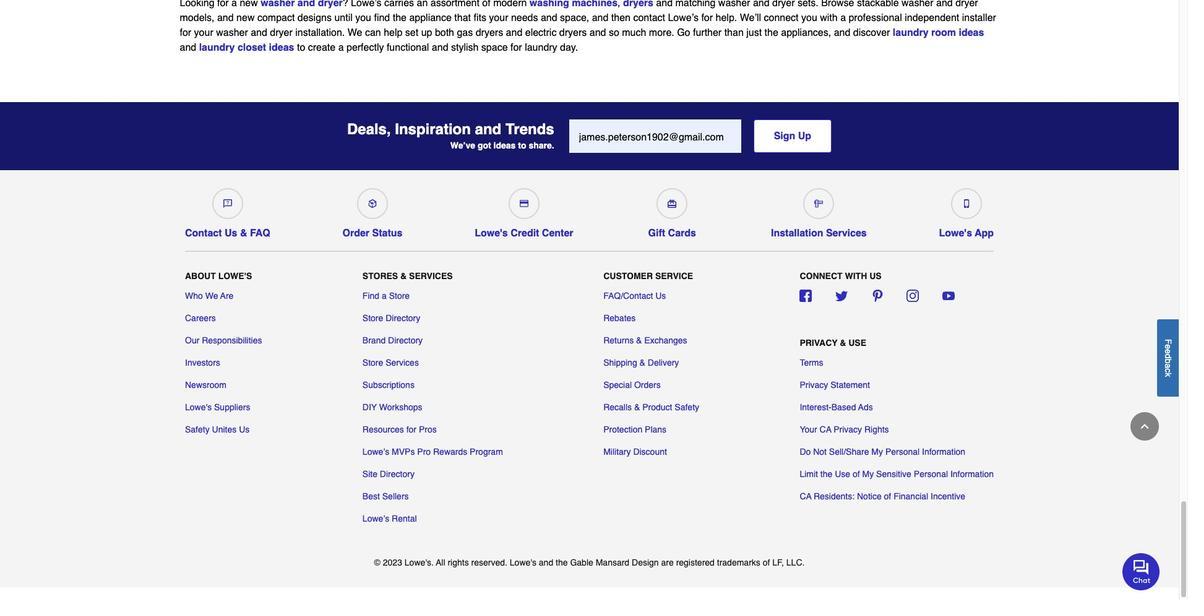 Task type: locate. For each thing, give the bounding box(es) containing it.
ideas right got
[[494, 141, 516, 151]]

you
[[355, 12, 371, 23], [802, 12, 818, 23]]

lowe's left the credit
[[475, 227, 508, 239]]

special
[[604, 380, 632, 390]]

2 vertical spatial lowe's
[[363, 514, 389, 524]]

of for financial
[[884, 492, 892, 501]]

ca residents: notice of financial incentive link
[[800, 490, 966, 503]]

find
[[363, 291, 380, 301]]

than
[[725, 27, 744, 38]]

1 horizontal spatial of
[[853, 469, 860, 479]]

careers
[[185, 313, 216, 323]]

2 e from the top
[[1164, 349, 1174, 354]]

1 vertical spatial directory
[[388, 336, 423, 345]]

contact us & faq
[[185, 227, 270, 239]]

room
[[932, 27, 956, 38]]

recalls
[[604, 402, 632, 412]]

a inside "button"
[[1164, 363, 1174, 368]]

0 vertical spatial of
[[853, 469, 860, 479]]

1 horizontal spatial you
[[802, 12, 818, 23]]

0 horizontal spatial to
[[297, 42, 305, 53]]

and left gable on the left bottom
[[539, 558, 554, 568]]

1 horizontal spatial dryers
[[560, 27, 587, 38]]

to for and
[[297, 42, 305, 53]]

0 horizontal spatial we
[[205, 291, 218, 301]]

1 you from the left
[[355, 12, 371, 23]]

0 horizontal spatial your
[[194, 27, 213, 38]]

washer up help.
[[719, 0, 751, 8]]

1 dryers from the left
[[476, 27, 503, 38]]

information
[[922, 447, 966, 457], [951, 469, 994, 479]]

2 vertical spatial directory
[[380, 469, 415, 479]]

1 vertical spatial safety
[[185, 425, 210, 435]]

deals, inspiration and trends we've got ideas to share.
[[347, 120, 554, 151]]

stores
[[363, 271, 398, 281]]

2 horizontal spatial laundry
[[893, 27, 929, 38]]

to down trends
[[518, 141, 526, 151]]

to for trends
[[518, 141, 526, 151]]

unites
[[212, 425, 237, 435]]

use up statement at the right
[[849, 338, 867, 348]]

closet
[[238, 42, 266, 53]]

find a store
[[363, 291, 410, 301]]

of right notice
[[884, 492, 892, 501]]

who we are link
[[185, 290, 234, 302]]

2 dryers from the left
[[560, 27, 587, 38]]

and down models,
[[180, 42, 196, 53]]

a right create
[[338, 42, 344, 53]]

best
[[363, 492, 380, 501]]

dryers down space,
[[560, 27, 587, 38]]

0 vertical spatial we
[[348, 27, 362, 38]]

my up notice
[[863, 469, 874, 479]]

e
[[1164, 344, 1174, 349], [1164, 349, 1174, 354]]

2 horizontal spatial dryer
[[956, 0, 978, 8]]

for up further
[[702, 12, 713, 23]]

a inside and matching washer and dryer sets. browse stackable washer and dryer models, and new compact designs until you find the appliance that fits your needs and space, and then contact lowe's for help. we'll connect you with a professional independent installer for your washer and dryer installation. we can help set up both gas dryers and electric dryers and so much more. go further than just the appliances, and discover
[[841, 12, 846, 23]]

1 vertical spatial privacy
[[800, 380, 828, 390]]

shipping
[[604, 358, 637, 368]]

chevron up image
[[1139, 420, 1151, 433]]

1 vertical spatial of
[[884, 492, 892, 501]]

faq/contact us link
[[604, 290, 666, 302]]

deals,
[[347, 120, 391, 138]]

dryers up space
[[476, 27, 503, 38]]

1 vertical spatial ideas
[[269, 42, 294, 53]]

resources for pros
[[363, 425, 437, 435]]

& right returns
[[636, 336, 642, 345]]

washer up independent
[[902, 0, 934, 8]]

store up the brand
[[363, 313, 383, 323]]

the right limit in the right bottom of the page
[[821, 469, 833, 479]]

store for directory
[[363, 313, 383, 323]]

mansard
[[596, 558, 630, 568]]

use for the
[[835, 469, 851, 479]]

directory inside the store directory link
[[386, 313, 420, 323]]

0 vertical spatial use
[[849, 338, 867, 348]]

we up perfectly
[[348, 27, 362, 38]]

0 horizontal spatial laundry
[[199, 42, 235, 53]]

2 vertical spatial of
[[763, 558, 770, 568]]

store
[[389, 291, 410, 301], [363, 313, 383, 323], [363, 358, 383, 368]]

us for faq/contact
[[656, 291, 666, 301]]

laundry down electric
[[525, 42, 558, 53]]

0 vertical spatial ca
[[820, 425, 832, 435]]

privacy for privacy & use
[[800, 338, 838, 348]]

privacy
[[800, 338, 838, 348], [800, 380, 828, 390], [834, 425, 862, 435]]

customer care image
[[223, 199, 232, 208]]

directory for site directory
[[380, 469, 415, 479]]

0 horizontal spatial ca
[[800, 492, 812, 501]]

safety
[[675, 402, 700, 412], [185, 425, 210, 435]]

rebates
[[604, 313, 636, 323]]

store down the brand
[[363, 358, 383, 368]]

lowe's.
[[405, 558, 434, 568]]

0 horizontal spatial you
[[355, 12, 371, 23]]

1 horizontal spatial safety
[[675, 402, 700, 412]]

order status link
[[343, 183, 403, 239]]

ca residents: notice of financial incentive
[[800, 492, 966, 501]]

for down models,
[[180, 27, 191, 38]]

lowe's up go on the top
[[668, 12, 699, 23]]

& for shipping & delivery
[[640, 358, 646, 368]]

0 vertical spatial your
[[489, 12, 509, 23]]

lowe's left app
[[939, 227, 973, 239]]

0 vertical spatial ideas
[[959, 27, 985, 38]]

2 vertical spatial services
[[386, 358, 419, 368]]

0 vertical spatial us
[[225, 227, 237, 239]]

lowe's for lowe's app
[[939, 227, 973, 239]]

my down rights
[[872, 447, 883, 457]]

directory up brand directory
[[386, 313, 420, 323]]

set
[[405, 27, 419, 38]]

use down sell/share
[[835, 469, 851, 479]]

lowe's for lowe's mvps pro rewards program
[[363, 447, 389, 457]]

for right space
[[511, 42, 522, 53]]

0 vertical spatial services
[[826, 227, 867, 239]]

lowe's down best
[[363, 514, 389, 524]]

2 vertical spatial us
[[239, 425, 250, 435]]

and up got
[[475, 120, 502, 138]]

store for services
[[363, 358, 383, 368]]

dimensions image
[[815, 199, 824, 208]]

2 vertical spatial privacy
[[834, 425, 862, 435]]

llc.
[[787, 558, 805, 568]]

& up statement at the right
[[840, 338, 846, 348]]

connect
[[800, 271, 843, 281]]

and up electric
[[541, 12, 558, 23]]

military discount link
[[604, 446, 667, 458]]

0 vertical spatial to
[[297, 42, 305, 53]]

pickup image
[[368, 199, 377, 208]]

1 vertical spatial my
[[863, 469, 874, 479]]

privacy up interest-
[[800, 380, 828, 390]]

0 horizontal spatial safety
[[185, 425, 210, 435]]

directory inside brand directory link
[[388, 336, 423, 345]]

gable
[[570, 558, 594, 568]]

lowe's up site
[[363, 447, 389, 457]]

2 vertical spatial ideas
[[494, 141, 516, 151]]

fits
[[474, 12, 487, 23]]

us down the 'customer service'
[[656, 291, 666, 301]]

of left the lf,
[[763, 558, 770, 568]]

& right stores
[[401, 271, 407, 281]]

1 horizontal spatial we
[[348, 27, 362, 38]]

for inside laundry room ideas and laundry closet ideas to create a perfectly functional and stylish space for laundry day.
[[511, 42, 522, 53]]

credit card image
[[520, 199, 529, 208]]

k
[[1164, 373, 1174, 377]]

so
[[609, 27, 620, 38]]

best sellers
[[363, 492, 409, 501]]

a up k
[[1164, 363, 1174, 368]]

us right the contact on the left top of page
[[225, 227, 237, 239]]

we left the are
[[205, 291, 218, 301]]

the right just
[[765, 27, 779, 38]]

scroll to top element
[[1131, 412, 1159, 441]]

lowe's up the are
[[218, 271, 252, 281]]

dryer up installer
[[956, 0, 978, 8]]

to inside 'deals, inspiration and trends we've got ideas to share.'
[[518, 141, 526, 151]]

services down brand directory
[[386, 358, 419, 368]]

services up connect with us
[[826, 227, 867, 239]]

your down models,
[[194, 27, 213, 38]]

appliances,
[[781, 27, 831, 38]]

e up b
[[1164, 349, 1174, 354]]

customer service
[[604, 271, 693, 281]]

0 vertical spatial lowe's
[[668, 12, 699, 23]]

1 horizontal spatial dryer
[[773, 0, 795, 8]]

appliance
[[409, 12, 452, 23]]

all
[[436, 558, 445, 568]]

center
[[542, 227, 574, 239]]

to left create
[[297, 42, 305, 53]]

2 vertical spatial store
[[363, 358, 383, 368]]

shipping & delivery link
[[604, 357, 679, 369]]

order status
[[343, 227, 403, 239]]

and left 'new'
[[217, 12, 234, 23]]

directory for brand directory
[[388, 336, 423, 345]]

ca down limit in the right bottom of the page
[[800, 492, 812, 501]]

gift cards
[[648, 227, 696, 239]]

you down 'sets.'
[[802, 12, 818, 23]]

& inside "link"
[[634, 402, 640, 412]]

ideas down installer
[[959, 27, 985, 38]]

independent
[[905, 12, 960, 23]]

1 horizontal spatial your
[[489, 12, 509, 23]]

0 vertical spatial safety
[[675, 402, 700, 412]]

1 vertical spatial services
[[409, 271, 453, 281]]

safety inside safety unites us link
[[185, 425, 210, 435]]

2 horizontal spatial us
[[656, 291, 666, 301]]

services up find a store
[[409, 271, 453, 281]]

sign up form
[[569, 119, 832, 153]]

& for privacy & use
[[840, 338, 846, 348]]

& left delivery
[[640, 358, 646, 368]]

ideas for laundry
[[269, 42, 294, 53]]

use for &
[[849, 338, 867, 348]]

us right unites
[[239, 425, 250, 435]]

and
[[656, 0, 673, 8], [753, 0, 770, 8], [937, 0, 953, 8], [217, 12, 234, 23], [541, 12, 558, 23], [592, 12, 609, 23], [251, 27, 267, 38], [506, 27, 523, 38], [590, 27, 606, 38], [834, 27, 851, 38], [180, 42, 196, 53], [432, 42, 449, 53], [475, 120, 502, 138], [539, 558, 554, 568]]

dryer up connect
[[773, 0, 795, 8]]

personal up limit the use of my sensitive personal information link
[[886, 447, 920, 457]]

a right with at top right
[[841, 12, 846, 23]]

that
[[455, 12, 471, 23]]

lowe's down newsroom
[[185, 402, 212, 412]]

reserved.
[[471, 558, 508, 568]]

0 horizontal spatial washer
[[216, 27, 248, 38]]

2 horizontal spatial ideas
[[959, 27, 985, 38]]

1 vertical spatial store
[[363, 313, 383, 323]]

your
[[800, 425, 818, 435]]

subscriptions link
[[363, 379, 415, 391]]

shipping & delivery
[[604, 358, 679, 368]]

0 vertical spatial privacy
[[800, 338, 838, 348]]

0 horizontal spatial dryers
[[476, 27, 503, 38]]

lowe's rental
[[363, 514, 417, 524]]

privacy up the terms at the bottom right of the page
[[800, 338, 838, 348]]

1 horizontal spatial laundry
[[525, 42, 558, 53]]

returns
[[604, 336, 634, 345]]

service
[[656, 271, 693, 281]]

and left then
[[592, 12, 609, 23]]

2 you from the left
[[802, 12, 818, 23]]

who we are
[[185, 291, 234, 301]]

installation.
[[295, 27, 345, 38]]

store down stores & services
[[389, 291, 410, 301]]

1 vertical spatial lowe's
[[363, 447, 389, 457]]

to inside laundry room ideas and laundry closet ideas to create a perfectly functional and stylish space for laundry day.
[[297, 42, 305, 53]]

find
[[374, 12, 390, 23]]

terms link
[[800, 357, 824, 369]]

us inside "link"
[[656, 291, 666, 301]]

instagram image
[[907, 290, 919, 302]]

directory down the store directory link
[[388, 336, 423, 345]]

installation
[[771, 227, 824, 239]]

design
[[632, 558, 659, 568]]

notice
[[857, 492, 882, 501]]

personal up incentive
[[914, 469, 948, 479]]

1 horizontal spatial ideas
[[494, 141, 516, 151]]

a
[[841, 12, 846, 23], [338, 42, 344, 53], [382, 291, 387, 301], [1164, 363, 1174, 368]]

store directory
[[363, 313, 420, 323]]

1 vertical spatial ca
[[800, 492, 812, 501]]

our responsibilities
[[185, 336, 262, 345]]

1 horizontal spatial to
[[518, 141, 526, 151]]

laundry down independent
[[893, 27, 929, 38]]

inspiration
[[395, 120, 471, 138]]

trends
[[506, 120, 554, 138]]

with
[[845, 271, 867, 281]]

washer down 'new'
[[216, 27, 248, 38]]

safety right product
[[675, 402, 700, 412]]

& for recalls & product safety
[[634, 402, 640, 412]]

1 vertical spatial use
[[835, 469, 851, 479]]

us
[[225, 227, 237, 239], [656, 291, 666, 301], [239, 425, 250, 435]]

my inside limit the use of my sensitive personal information link
[[863, 469, 874, 479]]

1 horizontal spatial ca
[[820, 425, 832, 435]]

& left faq
[[240, 227, 247, 239]]

lowe's for lowe's credit center
[[475, 227, 508, 239]]

my inside do not sell/share my personal information "link"
[[872, 447, 883, 457]]

of down sell/share
[[853, 469, 860, 479]]

ideas inside 'deals, inspiration and trends we've got ideas to share.'
[[494, 141, 516, 151]]

0 horizontal spatial us
[[225, 227, 237, 239]]

safety left unites
[[185, 425, 210, 435]]

1 horizontal spatial us
[[239, 425, 250, 435]]

day.
[[560, 42, 578, 53]]

ideas for deals,
[[494, 141, 516, 151]]

ca right your
[[820, 425, 832, 435]]

1 vertical spatial to
[[518, 141, 526, 151]]

you up can
[[355, 12, 371, 23]]

& right recalls at the bottom of the page
[[634, 402, 640, 412]]

safety unites us link
[[185, 423, 250, 436]]

the up help
[[393, 12, 407, 23]]

directory up the 'sellers'
[[380, 469, 415, 479]]

site
[[363, 469, 378, 479]]

f
[[1164, 339, 1174, 344]]

lowe's inside and matching washer and dryer sets. browse stackable washer and dryer models, and new compact designs until you find the appliance that fits your needs and space, and then contact lowe's for help. we'll connect you with a professional independent installer for your washer and dryer installation. we can help set up both gas dryers and electric dryers and so much more. go further than just the appliances, and discover
[[668, 12, 699, 23]]

investors link
[[185, 357, 220, 369]]

0 vertical spatial directory
[[386, 313, 420, 323]]

and up closet
[[251, 27, 267, 38]]

of
[[853, 469, 860, 479], [884, 492, 892, 501], [763, 558, 770, 568]]

laundry left closet
[[199, 42, 235, 53]]

0 vertical spatial my
[[872, 447, 883, 457]]

of for my
[[853, 469, 860, 479]]

dryer down the compact
[[270, 27, 293, 38]]

pinterest image
[[871, 290, 884, 302]]

and matching washer and dryer sets. browse stackable washer and dryer models, and new compact designs until you find the appliance that fits your needs and space, and then contact lowe's for help. we'll connect you with a professional independent installer for your washer and dryer installation. we can help set up both gas dryers and electric dryers and so much more. go further than just the appliances, and discover
[[180, 0, 997, 38]]

privacy up sell/share
[[834, 425, 862, 435]]

1 vertical spatial us
[[656, 291, 666, 301]]

ideas right closet
[[269, 42, 294, 53]]

0 vertical spatial personal
[[886, 447, 920, 457]]

0 horizontal spatial ideas
[[269, 42, 294, 53]]

0 vertical spatial information
[[922, 447, 966, 457]]

delivery
[[648, 358, 679, 368]]

e up d
[[1164, 344, 1174, 349]]

the left gable on the left bottom
[[556, 558, 568, 568]]

your right fits
[[489, 12, 509, 23]]

lowe's for lowe's suppliers
[[185, 402, 212, 412]]

directory inside site directory link
[[380, 469, 415, 479]]

2 horizontal spatial of
[[884, 492, 892, 501]]



Task type: describe. For each thing, give the bounding box(es) containing it.
0 vertical spatial store
[[389, 291, 410, 301]]

resources for pros link
[[363, 423, 437, 436]]

brand directory
[[363, 336, 423, 345]]

designs
[[298, 12, 332, 23]]

faq
[[250, 227, 270, 239]]

compact
[[257, 12, 295, 23]]

we inside and matching washer and dryer sets. browse stackable washer and dryer models, and new compact designs until you find the appliance that fits your needs and space, and then contact lowe's for help. we'll connect you with a professional independent installer for your washer and dryer installation. we can help set up both gas dryers and electric dryers and so much more. go further than just the appliances, and discover
[[348, 27, 362, 38]]

do not sell/share my personal information link
[[800, 446, 966, 458]]

youtube image
[[943, 290, 955, 302]]

our responsibilities link
[[185, 334, 262, 347]]

create
[[308, 42, 336, 53]]

and down with at top right
[[834, 27, 851, 38]]

1 vertical spatial information
[[951, 469, 994, 479]]

lowe's for lowe's rental
[[363, 514, 389, 524]]

privacy for privacy statement
[[800, 380, 828, 390]]

sign up
[[774, 130, 812, 141]]

1 vertical spatial we
[[205, 291, 218, 301]]

1 horizontal spatial washer
[[719, 0, 751, 8]]

then
[[612, 12, 631, 23]]

b
[[1164, 359, 1174, 363]]

sell/share
[[829, 447, 869, 457]]

protection plans link
[[604, 423, 667, 436]]

connect
[[764, 12, 799, 23]]

discount
[[634, 447, 667, 457]]

terms
[[800, 358, 824, 368]]

who
[[185, 291, 203, 301]]

special orders link
[[604, 379, 661, 391]]

and left so
[[590, 27, 606, 38]]

personal inside "link"
[[886, 447, 920, 457]]

sellers
[[382, 492, 409, 501]]

limit the use of my sensitive personal information
[[800, 469, 994, 479]]

installation services
[[771, 227, 867, 239]]

pro
[[417, 447, 431, 457]]

contact us & faq link
[[185, 183, 270, 239]]

app
[[975, 227, 994, 239]]

and down both
[[432, 42, 449, 53]]

a inside laundry room ideas and laundry closet ideas to create a perfectly functional and stylish space for laundry day.
[[338, 42, 344, 53]]

browse
[[822, 0, 855, 8]]

just
[[747, 27, 762, 38]]

responsibilities
[[202, 336, 262, 345]]

lowe's right "reserved."
[[510, 558, 537, 568]]

sign
[[774, 130, 796, 141]]

exchanges
[[645, 336, 687, 345]]

workshops
[[379, 402, 423, 412]]

diy
[[363, 402, 377, 412]]

the inside limit the use of my sensitive personal information link
[[821, 469, 833, 479]]

and inside 'deals, inspiration and trends we've got ideas to share.'
[[475, 120, 502, 138]]

twitter image
[[836, 290, 848, 302]]

brand directory link
[[363, 334, 423, 347]]

and down needs
[[506, 27, 523, 38]]

plans
[[645, 425, 667, 435]]

trademarks
[[717, 558, 761, 568]]

contact
[[634, 12, 665, 23]]

needs
[[511, 12, 538, 23]]

and up independent
[[937, 0, 953, 8]]

share.
[[529, 141, 554, 151]]

1 vertical spatial personal
[[914, 469, 948, 479]]

do not sell/share my personal information
[[800, 447, 966, 457]]

safety inside recalls & product safety "link"
[[675, 402, 700, 412]]

lowe's credit center
[[475, 227, 574, 239]]

site directory link
[[363, 468, 415, 480]]

statement
[[831, 380, 870, 390]]

lowe's mvps pro rewards program link
[[363, 446, 503, 458]]

we'll
[[740, 12, 761, 23]]

help.
[[716, 12, 737, 23]]

can
[[365, 27, 381, 38]]

services for store services
[[386, 358, 419, 368]]

Email Address email field
[[569, 119, 741, 153]]

ads
[[859, 402, 873, 412]]

0 horizontal spatial dryer
[[270, 27, 293, 38]]

gift card image
[[668, 199, 677, 208]]

safety unites us
[[185, 425, 250, 435]]

sign up button
[[754, 119, 832, 153]]

recalls & product safety
[[604, 402, 700, 412]]

a right find
[[382, 291, 387, 301]]

investors
[[185, 358, 220, 368]]

f e e d b a c k
[[1164, 339, 1174, 377]]

your ca privacy rights
[[800, 425, 889, 435]]

& for stores & services
[[401, 271, 407, 281]]

rental
[[392, 514, 417, 524]]

and up we'll
[[753, 0, 770, 8]]

laundry room ideas and laundry closet ideas to create a perfectly functional and stylish space for laundry day.
[[180, 27, 985, 53]]

1 vertical spatial your
[[194, 27, 213, 38]]

gift
[[648, 227, 666, 239]]

resources
[[363, 425, 404, 435]]

services for installation services
[[826, 227, 867, 239]]

2 horizontal spatial washer
[[902, 0, 934, 8]]

gas
[[457, 27, 473, 38]]

space
[[482, 42, 508, 53]]

returns & exchanges
[[604, 336, 687, 345]]

directory for store directory
[[386, 313, 420, 323]]

installation services link
[[771, 183, 867, 239]]

based
[[832, 402, 856, 412]]

lowe's app link
[[939, 183, 994, 239]]

us for contact
[[225, 227, 237, 239]]

for left pros
[[406, 425, 417, 435]]

facebook image
[[800, 290, 812, 302]]

information inside "link"
[[922, 447, 966, 457]]

lowe's credit center link
[[475, 183, 574, 239]]

your ca privacy rights link
[[800, 423, 889, 436]]

models,
[[180, 12, 215, 23]]

laundry closet ideas link
[[199, 42, 294, 53]]

incentive
[[931, 492, 966, 501]]

credit
[[511, 227, 539, 239]]

help
[[384, 27, 403, 38]]

chat invite button image
[[1123, 553, 1161, 590]]

military discount
[[604, 447, 667, 457]]

1 e from the top
[[1164, 344, 1174, 349]]

and up contact
[[656, 0, 673, 8]]

stores & services
[[363, 271, 453, 281]]

diy workshops link
[[363, 401, 423, 414]]

up
[[421, 27, 432, 38]]

more.
[[649, 27, 675, 38]]

store directory link
[[363, 312, 420, 324]]

& for returns & exchanges
[[636, 336, 642, 345]]

protection
[[604, 425, 643, 435]]

mobile image
[[962, 199, 971, 208]]

status
[[372, 227, 403, 239]]

0 horizontal spatial of
[[763, 558, 770, 568]]

best sellers link
[[363, 490, 409, 503]]

protection plans
[[604, 425, 667, 435]]

suppliers
[[214, 402, 250, 412]]

special orders
[[604, 380, 661, 390]]



Task type: vqa. For each thing, say whether or not it's contained in the screenshot.
DEALS OF THE DAY link
no



